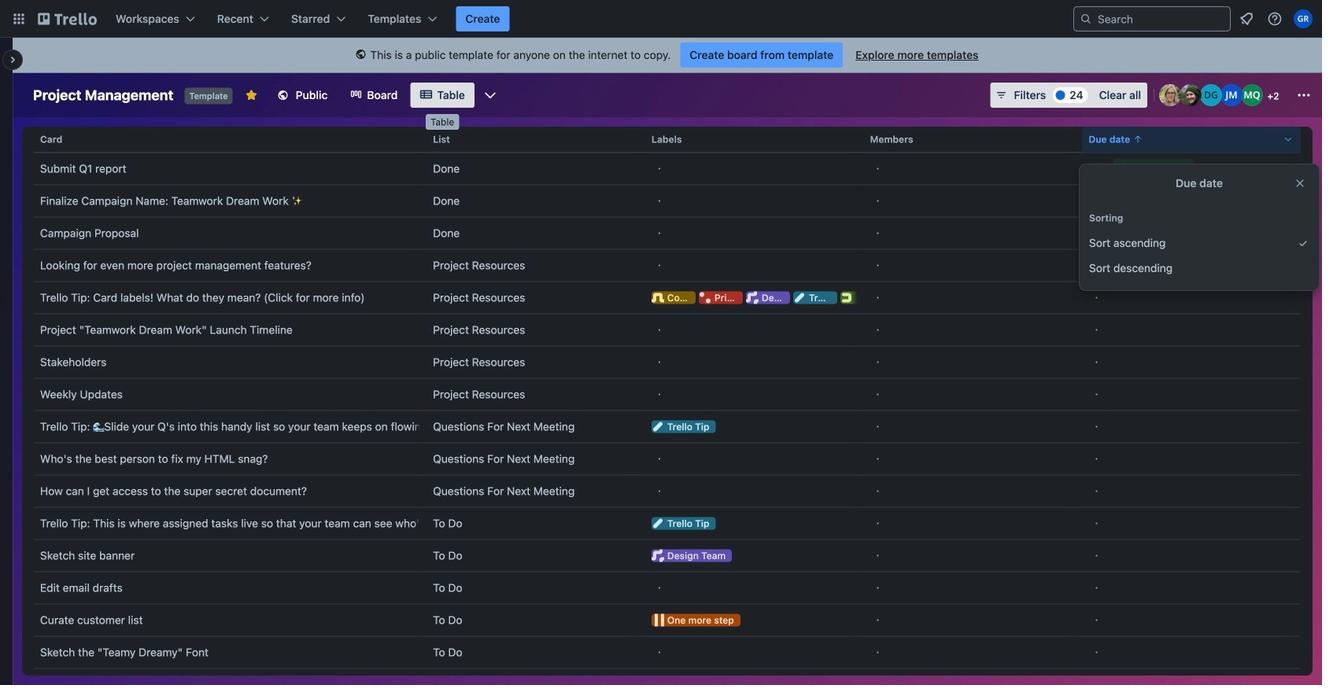 Task type: vqa. For each thing, say whether or not it's contained in the screenshot.
'Caity (caity)' image
yes



Task type: locate. For each thing, give the bounding box(es) containing it.
10 row from the top
[[34, 411, 1301, 443]]

12 row from the top
[[34, 475, 1301, 508]]

color: sky, title: "trello tip" element
[[793, 292, 837, 304], [652, 421, 716, 433], [652, 517, 716, 530]]

4 row from the top
[[34, 217, 1301, 249]]

jordan mirchev (jordan_mirchev) image
[[1221, 84, 1243, 106]]

1 row from the top
[[34, 120, 1301, 158]]

5 row from the top
[[34, 249, 1301, 282]]

show menu image
[[1296, 87, 1312, 103]]

color: sky, title: "trello tip" element for tenth row from the top
[[652, 421, 716, 433]]

1 vertical spatial color: purple, title: "design team" element
[[652, 550, 732, 562]]

back to home image
[[38, 6, 97, 31]]

customize views image
[[482, 87, 498, 103]]

star or unstar board image
[[245, 89, 258, 102]]

color: purple, title: "design team" element
[[746, 292, 790, 304], [652, 550, 732, 562]]

Search field
[[1092, 8, 1230, 30]]

color: purple, title: "design team" element right color: red, title: "priority" 'element'
[[746, 292, 790, 304]]

greg robinson (gregrobinson96) image
[[1294, 9, 1313, 28]]

1 vertical spatial color: sky, title: "trello tip" element
[[652, 421, 716, 433]]

open information menu image
[[1267, 11, 1283, 27]]

row
[[34, 120, 1301, 158], [34, 153, 1301, 185], [34, 185, 1301, 217], [34, 217, 1301, 249], [34, 249, 1301, 282], [34, 282, 1301, 314], [34, 314, 1301, 346], [34, 346, 1301, 379], [34, 379, 1301, 411], [34, 411, 1301, 443], [34, 443, 1301, 475], [34, 475, 1301, 508], [34, 508, 1301, 540], [34, 540, 1301, 572], [34, 572, 1301, 604], [34, 604, 1301, 637], [34, 637, 1301, 669], [34, 669, 1301, 685]]

color: sky, title: "trello tip" element for 13th row from the top of the page
[[652, 517, 716, 530]]

0 notifications image
[[1237, 9, 1256, 28]]

2 vertical spatial color: sky, title: "trello tip" element
[[652, 517, 716, 530]]

color: lime, title: "halp" element
[[840, 292, 884, 304]]

melody qiao (melodyqiao) image
[[1241, 84, 1263, 106]]

andrea crawford (andreacrawford8) image
[[1159, 84, 1181, 106]]

2 row from the top
[[34, 153, 1301, 185]]

table
[[22, 120, 1313, 685]]

6 row from the top
[[34, 282, 1301, 314]]

column header
[[1082, 120, 1301, 158]]

16 row from the top
[[34, 604, 1301, 637]]

11 row from the top
[[34, 443, 1301, 475]]

tooltip
[[426, 114, 459, 130]]

search image
[[1080, 13, 1092, 25]]

0 horizontal spatial color: purple, title: "design team" element
[[652, 550, 732, 562]]

Board name text field
[[25, 83, 181, 108]]

8 row from the top
[[34, 346, 1301, 379]]

1 horizontal spatial color: purple, title: "design team" element
[[746, 292, 790, 304]]

color: purple, title: "design team" element up color: orange, title: "one more step" element
[[652, 550, 732, 562]]

14 row from the top
[[34, 540, 1301, 572]]



Task type: describe. For each thing, give the bounding box(es) containing it.
18 row from the top
[[34, 669, 1301, 685]]

17 row from the top
[[34, 637, 1301, 669]]

caity (caity) image
[[1180, 84, 1202, 106]]

15 row from the top
[[34, 572, 1301, 604]]

3 row from the top
[[34, 185, 1301, 217]]

0 vertical spatial color: sky, title: "trello tip" element
[[793, 292, 837, 304]]

color: orange, title: "one more step" element
[[652, 614, 740, 627]]

devan goldstein (devangoldstein2) image
[[1200, 84, 1222, 106]]

9 row from the top
[[34, 379, 1301, 411]]

13 row from the top
[[34, 508, 1301, 540]]

7 row from the top
[[34, 314, 1301, 346]]

primary element
[[0, 0, 1322, 38]]

color: yellow, title: "copy request" element
[[652, 292, 696, 304]]

color: red, title: "priority" element
[[699, 292, 743, 304]]

close popover image
[[1294, 177, 1306, 190]]

0 vertical spatial color: purple, title: "design team" element
[[746, 292, 790, 304]]



